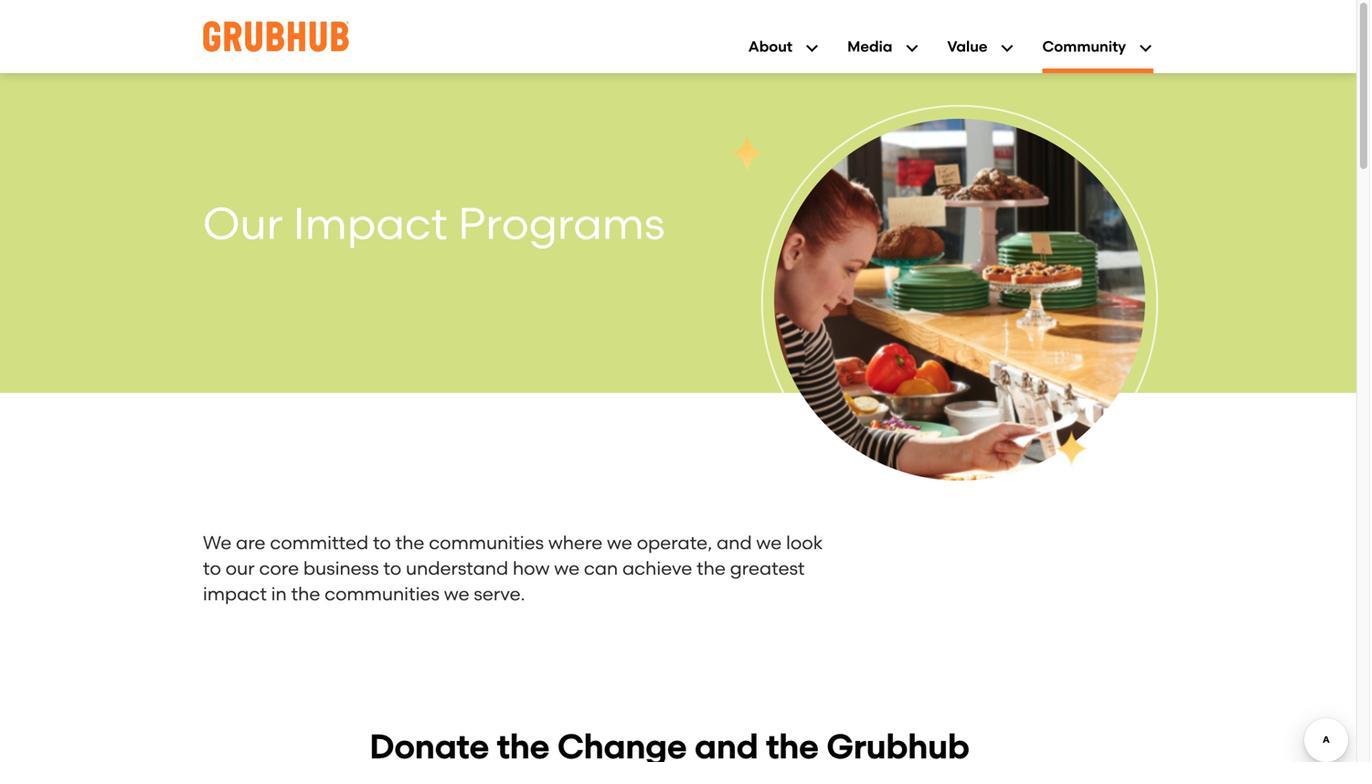 Task type: locate. For each thing, give the bounding box(es) containing it.
frame image
[[724, 105, 1158, 502]]

business
[[303, 558, 379, 580]]

1 horizontal spatial the
[[396, 532, 425, 554]]

serve.
[[474, 583, 525, 605]]

the right in
[[291, 583, 320, 605]]

we up greatest
[[756, 532, 782, 554]]

we down where on the bottom left of page
[[554, 558, 580, 580]]

achieve
[[623, 558, 692, 580]]

the
[[396, 532, 425, 554], [697, 558, 726, 580], [291, 583, 320, 605]]

0 horizontal spatial the
[[291, 583, 320, 605]]

are
[[236, 532, 266, 554]]

communities
[[429, 532, 544, 554], [325, 583, 440, 605]]

about link
[[749, 38, 820, 73]]

core
[[259, 558, 299, 580]]

logo image
[[203, 21, 349, 52]]

our
[[226, 558, 255, 580]]

we
[[607, 532, 633, 554], [756, 532, 782, 554], [554, 558, 580, 580], [444, 583, 470, 605]]

to right business
[[383, 558, 402, 580]]

the down and
[[697, 558, 726, 580]]

0 vertical spatial the
[[396, 532, 425, 554]]

2 vertical spatial the
[[291, 583, 320, 605]]

the up the understand
[[396, 532, 425, 554]]

communities down business
[[325, 583, 440, 605]]

impact
[[203, 583, 267, 605]]

understand
[[406, 558, 508, 580]]

greatest
[[730, 558, 805, 580]]

to
[[373, 532, 391, 554], [203, 558, 221, 580], [383, 558, 402, 580]]

media link
[[848, 38, 920, 73]]

media
[[848, 38, 893, 55]]

1 vertical spatial the
[[697, 558, 726, 580]]

communities up the understand
[[429, 532, 544, 554]]



Task type: describe. For each thing, give the bounding box(es) containing it.
value
[[948, 38, 988, 55]]

and
[[717, 532, 752, 554]]

2 horizontal spatial the
[[697, 558, 726, 580]]

about
[[749, 38, 793, 55]]

operate,
[[637, 532, 712, 554]]

our
[[203, 197, 283, 250]]

can
[[584, 558, 618, 580]]

committed
[[270, 532, 369, 554]]

to up business
[[373, 532, 391, 554]]

we down the understand
[[444, 583, 470, 605]]

1 vertical spatial communities
[[325, 583, 440, 605]]

how
[[513, 558, 550, 580]]

to down we on the left
[[203, 558, 221, 580]]

our impact programs
[[203, 197, 665, 250]]

look
[[786, 532, 823, 554]]

where
[[548, 532, 603, 554]]

we are committed to the communities where we operate, and we look to our core business to understand how we can achieve the greatest impact in the communities we serve.
[[203, 532, 823, 605]]

in
[[271, 583, 287, 605]]

community
[[1043, 38, 1126, 55]]

programs
[[458, 197, 665, 250]]

0 vertical spatial communities
[[429, 532, 544, 554]]

impact
[[293, 197, 448, 250]]

we
[[203, 532, 232, 554]]

value link
[[948, 38, 1015, 73]]

we up can
[[607, 532, 633, 554]]

community link
[[1043, 38, 1154, 73]]



Task type: vqa. For each thing, say whether or not it's contained in the screenshot.
the right CREATING
no



